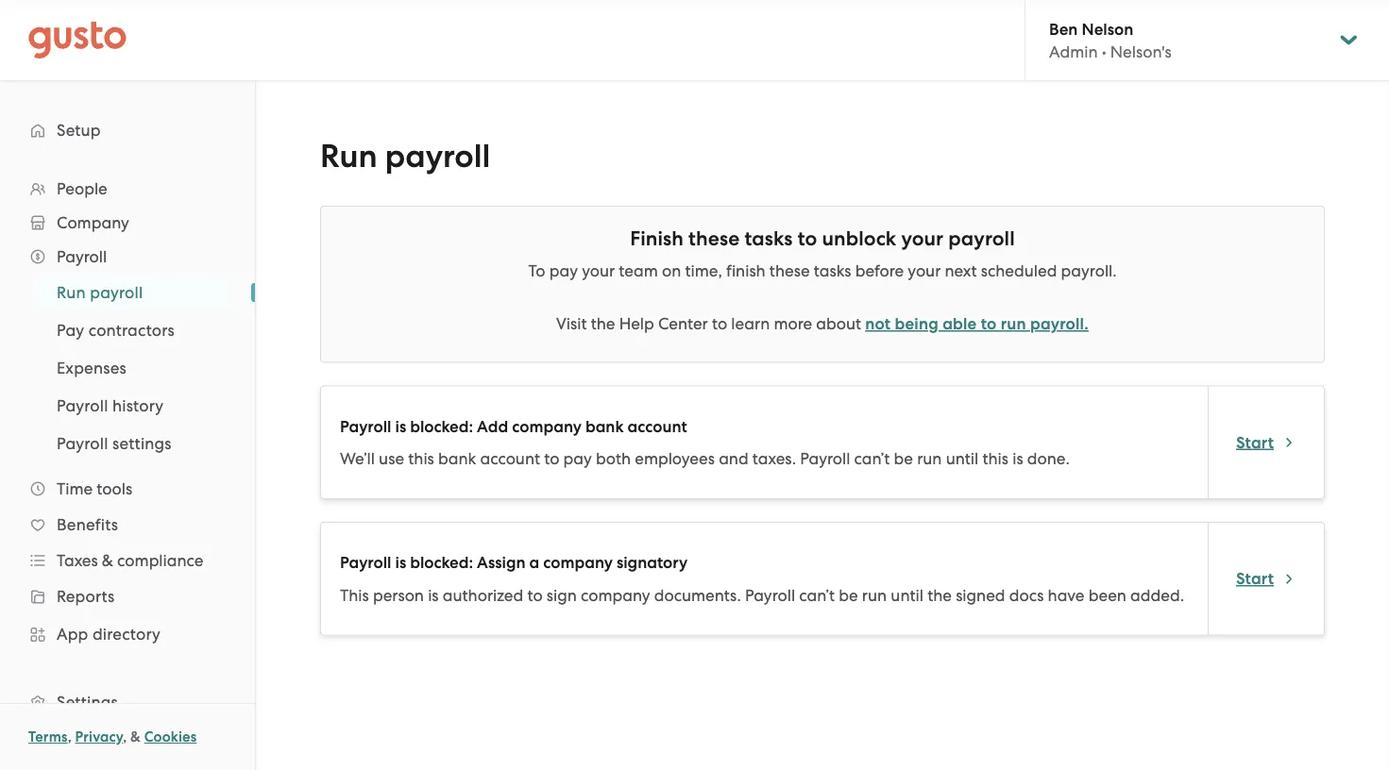 Task type: describe. For each thing, give the bounding box(es) containing it.
admin
[[1050, 42, 1098, 61]]

nelson's
[[1111, 42, 1172, 61]]

1 horizontal spatial &
[[130, 729, 141, 746]]

use
[[379, 450, 404, 469]]

pay
[[57, 321, 84, 340]]

payroll inside "link"
[[90, 283, 143, 302]]

scheduled
[[981, 262, 1057, 281]]

not being able to run payroll. link
[[866, 315, 1089, 334]]

1 vertical spatial company
[[544, 554, 613, 573]]

1 vertical spatial until
[[891, 586, 924, 605]]

payroll is blocked: assign a company signatory
[[340, 554, 688, 573]]

person
[[373, 586, 424, 605]]

home image
[[28, 21, 127, 59]]

have
[[1048, 586, 1085, 605]]

0 vertical spatial company
[[512, 417, 582, 436]]

this person is authorized to sign company documents. payroll can't be run until the signed docs have been added.
[[340, 586, 1185, 605]]

to down "payroll is blocked: add company bank account"
[[544, 450, 560, 469]]

taxes & compliance button
[[19, 544, 236, 578]]

we'll use this bank account to pay both employees and taxes. payroll can't be run until this is done.
[[340, 450, 1070, 469]]

nelson
[[1082, 19, 1134, 38]]

payroll for payroll is blocked: add company bank account
[[340, 417, 392, 436]]

not
[[866, 315, 891, 334]]

done.
[[1028, 450, 1070, 469]]

payroll for payroll settings
[[57, 435, 108, 453]]

this
[[340, 586, 369, 605]]

settings link
[[19, 686, 236, 720]]

before
[[856, 262, 904, 281]]

time tools button
[[19, 472, 236, 506]]

1 vertical spatial pay
[[564, 450, 592, 469]]

start for signatory
[[1237, 569, 1274, 589]]

next
[[945, 262, 977, 281]]

list containing people
[[0, 172, 255, 771]]

we'll
[[340, 450, 375, 469]]

help
[[619, 315, 654, 333]]

is right person
[[428, 586, 439, 605]]

pay contractors
[[57, 321, 175, 340]]

1 vertical spatial tasks
[[814, 262, 852, 281]]

history
[[112, 397, 164, 416]]

blocked: for add
[[410, 417, 473, 436]]

your up before
[[902, 227, 944, 251]]

taxes
[[57, 552, 98, 571]]

payroll for payroll
[[57, 248, 107, 266]]

1 horizontal spatial run payroll
[[320, 137, 491, 176]]

authorized
[[443, 586, 524, 605]]

added.
[[1131, 586, 1185, 605]]

to right able
[[981, 315, 997, 334]]

and
[[719, 450, 749, 469]]

& inside "dropdown button"
[[102, 552, 113, 571]]

setup
[[57, 121, 101, 140]]

to inside "visit the help center to learn more about not being able to run payroll."
[[712, 315, 728, 333]]

app directory link
[[19, 618, 236, 652]]

payroll history
[[57, 397, 164, 416]]

taxes & compliance
[[57, 552, 204, 571]]

payroll right taxes.
[[800, 450, 851, 469]]

signed
[[956, 586, 1006, 605]]

to
[[528, 262, 546, 281]]

reports
[[57, 588, 115, 607]]

start link for payroll is blocked: assign a company signatory
[[1237, 568, 1297, 591]]

being
[[895, 315, 939, 334]]

1 horizontal spatial can't
[[855, 450, 890, 469]]

on
[[662, 262, 681, 281]]

visit
[[556, 315, 587, 333]]

finish
[[726, 262, 766, 281]]

compliance
[[117, 552, 204, 571]]

unblock
[[822, 227, 897, 251]]

is up person
[[395, 554, 406, 573]]

0 vertical spatial be
[[894, 450, 914, 469]]

0 horizontal spatial be
[[839, 586, 858, 605]]

team
[[619, 262, 658, 281]]

to pay your team on time, finish these tasks before your next scheduled payroll.
[[528, 262, 1117, 281]]

your left team
[[582, 262, 615, 281]]

been
[[1089, 586, 1127, 605]]

to up the to pay your team on time, finish these tasks before your next scheduled payroll.
[[798, 227, 817, 251]]

company button
[[19, 206, 236, 240]]

list containing run payroll
[[0, 274, 255, 463]]

ben
[[1050, 19, 1078, 38]]

payroll right "documents."
[[745, 586, 796, 605]]

benefits link
[[19, 508, 236, 542]]

contractors
[[89, 321, 175, 340]]

finish these tasks to unblock your payroll
[[630, 227, 1015, 251]]

expenses link
[[34, 351, 236, 385]]

payroll. for scheduled
[[1061, 262, 1117, 281]]

about
[[817, 315, 862, 333]]

both
[[596, 450, 631, 469]]

privacy link
[[75, 729, 123, 746]]

people
[[57, 179, 107, 198]]

2 vertical spatial company
[[581, 586, 650, 605]]



Task type: vqa. For each thing, say whether or not it's contained in the screenshot.
New in button
no



Task type: locate. For each thing, give the bounding box(es) containing it.
cookies
[[144, 729, 197, 746]]

tools
[[97, 480, 132, 499]]

0 vertical spatial blocked:
[[410, 417, 473, 436]]

1 vertical spatial payroll
[[949, 227, 1015, 251]]

pay left both
[[564, 450, 592, 469]]

payroll button
[[19, 240, 236, 274]]

1 vertical spatial &
[[130, 729, 141, 746]]

payroll settings link
[[34, 427, 236, 461]]

1 vertical spatial these
[[770, 262, 810, 281]]

run inside "link"
[[57, 283, 86, 302]]

your left 'next'
[[908, 262, 941, 281]]

1 horizontal spatial bank
[[586, 417, 624, 436]]

payroll up time
[[57, 435, 108, 453]]

2 blocked: from the top
[[410, 554, 473, 573]]

to
[[798, 227, 817, 251], [712, 315, 728, 333], [981, 315, 997, 334], [544, 450, 560, 469], [528, 586, 543, 605]]

ben nelson admin • nelson's
[[1050, 19, 1172, 61]]

terms
[[28, 729, 68, 746]]

0 horizontal spatial these
[[689, 227, 740, 251]]

0 vertical spatial start
[[1237, 433, 1274, 452]]

company down signatory
[[581, 586, 650, 605]]

0 horizontal spatial tasks
[[745, 227, 793, 251]]

1 horizontal spatial run
[[320, 137, 377, 176]]

tasks up finish on the right of page
[[745, 227, 793, 251]]

time,
[[685, 262, 723, 281]]

more
[[774, 315, 813, 333]]

2 horizontal spatial payroll
[[949, 227, 1015, 251]]

the left signed on the right
[[928, 586, 952, 605]]

2 this from the left
[[983, 450, 1009, 469]]

0 vertical spatial run payroll
[[320, 137, 491, 176]]

until left done.
[[946, 450, 979, 469]]

taxes.
[[753, 450, 796, 469]]

0 horizontal spatial ,
[[68, 729, 72, 746]]

2 horizontal spatial run
[[1001, 315, 1027, 334]]

1 horizontal spatial tasks
[[814, 262, 852, 281]]

0 vertical spatial pay
[[550, 262, 578, 281]]

to left learn
[[712, 315, 728, 333]]

0 vertical spatial account
[[628, 417, 687, 436]]

1 vertical spatial the
[[928, 586, 952, 605]]

run payroll inside "link"
[[57, 283, 143, 302]]

settings
[[112, 435, 172, 453]]

documents.
[[654, 586, 741, 605]]

people button
[[19, 172, 236, 206]]

1 this from the left
[[408, 450, 434, 469]]

payroll. for run
[[1031, 315, 1089, 334]]

assign
[[477, 554, 526, 573]]

is
[[395, 417, 406, 436], [1013, 450, 1024, 469], [395, 554, 406, 573], [428, 586, 439, 605]]

1 horizontal spatial ,
[[123, 729, 127, 746]]

2 start from the top
[[1237, 569, 1274, 589]]

, left privacy link at bottom
[[68, 729, 72, 746]]

1 vertical spatial start link
[[1237, 568, 1297, 591]]

this left done.
[[983, 450, 1009, 469]]

0 vertical spatial start link
[[1237, 431, 1297, 454]]

, down settings link
[[123, 729, 127, 746]]

&
[[102, 552, 113, 571], [130, 729, 141, 746]]

payroll down company
[[57, 248, 107, 266]]

run payroll link
[[34, 276, 236, 310]]

0 vertical spatial until
[[946, 450, 979, 469]]

0 horizontal spatial until
[[891, 586, 924, 605]]

company right add
[[512, 417, 582, 436]]

1 vertical spatial start
[[1237, 569, 1274, 589]]

2 list from the top
[[0, 274, 255, 463]]

bank up both
[[586, 417, 624, 436]]

reports link
[[19, 580, 236, 614]]

terms , privacy , & cookies
[[28, 729, 197, 746]]

pay
[[550, 262, 578, 281], [564, 450, 592, 469]]

payroll
[[57, 248, 107, 266], [57, 397, 108, 416], [340, 417, 392, 436], [57, 435, 108, 453], [800, 450, 851, 469], [340, 554, 392, 573], [745, 586, 796, 605]]

cookies button
[[144, 726, 197, 749]]

payroll. right the scheduled
[[1061, 262, 1117, 281]]

0 vertical spatial tasks
[[745, 227, 793, 251]]

payroll down expenses
[[57, 397, 108, 416]]

0 vertical spatial payroll.
[[1061, 262, 1117, 281]]

start
[[1237, 433, 1274, 452], [1237, 569, 1274, 589]]

0 horizontal spatial bank
[[438, 450, 476, 469]]

account up employees
[[628, 417, 687, 436]]

2 start link from the top
[[1237, 568, 1297, 591]]

payroll inside dropdown button
[[57, 248, 107, 266]]

•
[[1102, 42, 1107, 61]]

1 vertical spatial account
[[480, 450, 540, 469]]

0 vertical spatial payroll
[[385, 137, 491, 176]]

blocked: up authorized
[[410, 554, 473, 573]]

be
[[894, 450, 914, 469], [839, 586, 858, 605]]

0 horizontal spatial this
[[408, 450, 434, 469]]

1 vertical spatial payroll.
[[1031, 315, 1089, 334]]

learn
[[732, 315, 770, 333]]

1 blocked: from the top
[[410, 417, 473, 436]]

is up use
[[395, 417, 406, 436]]

0 vertical spatial these
[[689, 227, 740, 251]]

1 horizontal spatial be
[[894, 450, 914, 469]]

the inside "visit the help center to learn more about not being able to run payroll."
[[591, 315, 615, 333]]

payroll for payroll history
[[57, 397, 108, 416]]

bank down "payroll is blocked: add company bank account"
[[438, 450, 476, 469]]

signatory
[[617, 554, 688, 573]]

0 vertical spatial run
[[1001, 315, 1027, 334]]

1 horizontal spatial these
[[770, 262, 810, 281]]

0 horizontal spatial run
[[862, 586, 887, 605]]

is left done.
[[1013, 450, 1024, 469]]

can't
[[855, 450, 890, 469], [799, 586, 835, 605]]

run
[[1001, 315, 1027, 334], [917, 450, 942, 469], [862, 586, 887, 605]]

expenses
[[57, 359, 127, 378]]

to left sign
[[528, 586, 543, 605]]

pay right to at the top left of page
[[550, 262, 578, 281]]

the right visit
[[591, 315, 615, 333]]

tasks down finish these tasks to unblock your payroll
[[814, 262, 852, 281]]

run payroll
[[320, 137, 491, 176], [57, 283, 143, 302]]

1 start link from the top
[[1237, 431, 1297, 454]]

your
[[902, 227, 944, 251], [582, 262, 615, 281], [908, 262, 941, 281]]

employees
[[635, 450, 715, 469]]

0 vertical spatial run
[[320, 137, 377, 176]]

1 horizontal spatial the
[[928, 586, 952, 605]]

app
[[57, 625, 88, 644]]

a
[[530, 554, 540, 573]]

0 vertical spatial bank
[[586, 417, 624, 436]]

1 vertical spatial run
[[917, 450, 942, 469]]

this right use
[[408, 450, 434, 469]]

privacy
[[75, 729, 123, 746]]

2 vertical spatial run
[[862, 586, 887, 605]]

payroll
[[385, 137, 491, 176], [949, 227, 1015, 251], [90, 283, 143, 302]]

finish
[[630, 227, 684, 251]]

1 , from the left
[[68, 729, 72, 746]]

center
[[658, 315, 708, 333]]

payroll. down the scheduled
[[1031, 315, 1089, 334]]

payroll.
[[1061, 262, 1117, 281], [1031, 315, 1089, 334]]

directory
[[92, 625, 161, 644]]

start link
[[1237, 431, 1297, 454], [1237, 568, 1297, 591]]

1 horizontal spatial run
[[917, 450, 942, 469]]

2 , from the left
[[123, 729, 127, 746]]

0 horizontal spatial &
[[102, 552, 113, 571]]

company
[[512, 417, 582, 436], [544, 554, 613, 573], [581, 586, 650, 605]]

0 horizontal spatial account
[[480, 450, 540, 469]]

blocked: left add
[[410, 417, 473, 436]]

1 vertical spatial run
[[57, 283, 86, 302]]

app directory
[[57, 625, 161, 644]]

blocked: for assign
[[410, 554, 473, 573]]

run
[[320, 137, 377, 176], [57, 283, 86, 302]]

payroll up this
[[340, 554, 392, 573]]

0 horizontal spatial run
[[57, 283, 86, 302]]

payroll settings
[[57, 435, 172, 453]]

1 vertical spatial can't
[[799, 586, 835, 605]]

0 vertical spatial &
[[102, 552, 113, 571]]

benefits
[[57, 516, 118, 535]]

time
[[57, 480, 93, 499]]

visit the help center to learn more about not being able to run payroll.
[[556, 315, 1089, 334]]

blocked:
[[410, 417, 473, 436], [410, 554, 473, 573]]

payroll up we'll at the left bottom of page
[[340, 417, 392, 436]]

1 start from the top
[[1237, 433, 1274, 452]]

1 vertical spatial be
[[839, 586, 858, 605]]

terms link
[[28, 729, 68, 746]]

setup link
[[19, 113, 236, 147]]

0 horizontal spatial run payroll
[[57, 283, 143, 302]]

1 vertical spatial bank
[[438, 450, 476, 469]]

1 vertical spatial run payroll
[[57, 283, 143, 302]]

sign
[[547, 586, 577, 605]]

company
[[57, 214, 129, 232]]

start for account
[[1237, 433, 1274, 452]]

payroll history link
[[34, 389, 236, 423]]

company up sign
[[544, 554, 613, 573]]

start link for payroll is blocked: add company bank account
[[1237, 431, 1297, 454]]

1 horizontal spatial this
[[983, 450, 1009, 469]]

0 horizontal spatial payroll
[[90, 283, 143, 302]]

0 horizontal spatial can't
[[799, 586, 835, 605]]

pay contractors link
[[34, 314, 236, 348]]

2 vertical spatial payroll
[[90, 283, 143, 302]]

these up time,
[[689, 227, 740, 251]]

account down "payroll is blocked: add company bank account"
[[480, 450, 540, 469]]

0 vertical spatial the
[[591, 315, 615, 333]]

gusto navigation element
[[0, 81, 255, 771]]

list
[[0, 172, 255, 771], [0, 274, 255, 463]]

settings
[[57, 693, 118, 712]]

until left signed on the right
[[891, 586, 924, 605]]

docs
[[1010, 586, 1044, 605]]

account
[[628, 417, 687, 436], [480, 450, 540, 469]]

payroll for payroll is blocked: assign a company signatory
[[340, 554, 392, 573]]

1 horizontal spatial account
[[628, 417, 687, 436]]

these right finish on the right of page
[[770, 262, 810, 281]]

able
[[943, 315, 977, 334]]

payroll is blocked: add company bank account
[[340, 417, 687, 436]]

1 horizontal spatial payroll
[[385, 137, 491, 176]]

& right taxes
[[102, 552, 113, 571]]

time tools
[[57, 480, 132, 499]]

tasks
[[745, 227, 793, 251], [814, 262, 852, 281]]

1 vertical spatial blocked:
[[410, 554, 473, 573]]

0 vertical spatial can't
[[855, 450, 890, 469]]

& left cookies button
[[130, 729, 141, 746]]

1 list from the top
[[0, 172, 255, 771]]

add
[[477, 417, 508, 436]]

0 horizontal spatial the
[[591, 315, 615, 333]]

1 horizontal spatial until
[[946, 450, 979, 469]]



